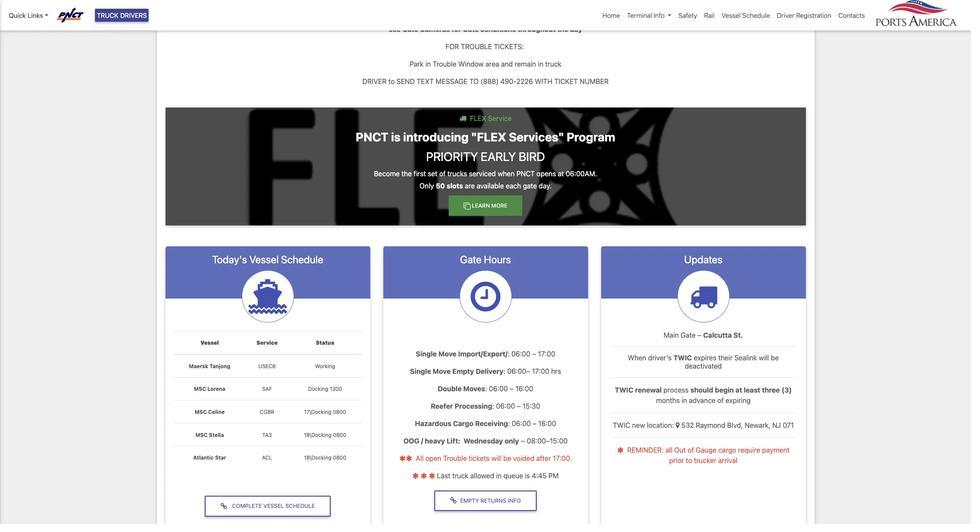 Task type: locate. For each thing, give the bounding box(es) containing it.
updates
[[684, 253, 723, 266]]

ta3
[[262, 432, 272, 439]]

heavy
[[425, 437, 445, 445]]

empty up moves
[[452, 368, 474, 375]]

0800 for ta3
[[333, 432, 346, 439]]

0 vertical spatial 17:00
[[538, 350, 555, 358]]

schedule inside "link"
[[285, 503, 315, 510]]

0 horizontal spatial of
[[439, 170, 446, 178]]

0 vertical spatial single
[[416, 350, 437, 358]]

06:00 up ~
[[512, 420, 531, 428]]

2 18\docking 0800 from the top
[[304, 455, 346, 461]]

text
[[417, 77, 434, 85]]

1 vertical spatial at
[[736, 387, 742, 394]]

flex
[[470, 114, 486, 122]]

trouble for in
[[433, 60, 457, 68]]

open
[[425, 455, 441, 463]]

1 horizontal spatial of
[[688, 447, 694, 455]]

2226
[[516, 77, 533, 85]]

0 horizontal spatial to
[[388, 77, 395, 85]]

0 vertical spatial of
[[439, 170, 446, 178]]

service up the "usec6"
[[256, 340, 278, 346]]

pnct up gate
[[517, 170, 535, 178]]

msc
[[194, 386, 206, 393], [195, 409, 207, 416], [195, 432, 208, 439]]

"flex
[[471, 130, 506, 144]]

1 horizontal spatial link image
[[450, 498, 460, 505]]

gate left hours
[[460, 253, 482, 266]]

safety link
[[675, 7, 701, 24]]

will inside expires their sealink will be deactivated
[[759, 354, 769, 362]]

registration
[[796, 11, 831, 19]]

will right sealink
[[759, 354, 769, 362]]

2 vertical spatial 0800
[[333, 455, 346, 461]]

17:00
[[538, 350, 555, 358], [532, 368, 549, 375]]

0 horizontal spatial info
[[508, 498, 521, 504]]

single for single move empty delivery : 06:00– 17:00 hrs
[[410, 368, 431, 375]]

msc left lorena
[[194, 386, 206, 393]]

/
[[421, 437, 423, 445]]

vessel schedule
[[722, 11, 770, 19]]

1 vertical spatial truck
[[452, 472, 469, 480]]

gate right for
[[463, 25, 479, 33]]

: left 06:00–
[[504, 368, 505, 375]]

0800 for acl
[[333, 455, 346, 461]]

all
[[416, 455, 424, 463]]

priority
[[426, 149, 478, 164]]

1 vertical spatial 18\docking 0800
[[304, 455, 346, 461]]

contacts
[[838, 11, 865, 19]]

1 vertical spatial is
[[525, 472, 530, 480]]

park in trouble window area and remain in truck
[[410, 60, 562, 68]]

tickets
[[469, 455, 490, 463]]

1 horizontal spatial pnct
[[517, 170, 535, 178]]

0 vertical spatial 18\docking
[[304, 432, 332, 439]]

twic
[[673, 354, 692, 362], [615, 387, 633, 394], [613, 422, 630, 430]]

1 vertical spatial 0800
[[333, 432, 346, 439]]

1 vertical spatial info
[[508, 498, 521, 504]]

0 vertical spatial msc
[[194, 386, 206, 393]]

1 vertical spatial schedule
[[281, 253, 323, 266]]

for
[[446, 43, 459, 50]]

of down begin at the bottom
[[717, 397, 724, 405]]

1 vertical spatial 18\docking
[[304, 455, 332, 461]]

be
[[771, 354, 779, 362], [503, 455, 511, 463]]

blvd,
[[727, 422, 743, 430]]

when driver's twic
[[628, 354, 692, 362]]

0 vertical spatial be
[[771, 354, 779, 362]]

1 18\docking from the top
[[304, 432, 332, 439]]

1 vertical spatial will
[[491, 455, 502, 463]]

usec6
[[258, 363, 276, 370]]

of right the out
[[688, 447, 694, 455]]

1 horizontal spatial is
[[525, 472, 530, 480]]

vessel right complete at the left bottom
[[263, 503, 284, 510]]

terminal info
[[627, 11, 665, 19]]

1 vertical spatial single
[[410, 368, 431, 375]]

1 horizontal spatial info
[[654, 11, 665, 19]]

0 vertical spatial service
[[488, 114, 512, 122]]

link image left complete at the left bottom
[[221, 503, 230, 510]]

tanjong
[[210, 363, 230, 370]]

msc left celine
[[195, 409, 207, 416]]

0 horizontal spatial the
[[402, 170, 412, 178]]

1 horizontal spatial at
[[736, 387, 742, 394]]

0 horizontal spatial link image
[[221, 503, 230, 510]]

msc stella
[[195, 432, 224, 439]]

the left day
[[557, 25, 568, 33]]

2 vertical spatial msc
[[195, 432, 208, 439]]

link image
[[450, 498, 460, 505], [221, 503, 230, 510]]

: down single move empty delivery : 06:00– 17:00 hrs
[[485, 385, 487, 393]]

learn more link
[[449, 196, 522, 216]]

at up expiring
[[736, 387, 742, 394]]

to left send
[[388, 77, 395, 85]]

cargo
[[453, 420, 473, 428]]

require
[[738, 447, 760, 455]]

star
[[215, 455, 226, 461]]

0 vertical spatial trouble
[[433, 60, 457, 68]]

the inside become the first set of trucks serviced when pnct opens at 06:00am. only 50 slots are available each gate day.
[[402, 170, 412, 178]]

1 vertical spatial be
[[503, 455, 511, 463]]

1 18\docking 0800 from the top
[[304, 432, 346, 439]]

driver to send text message to (888) 490-2226 with ticket number
[[362, 77, 609, 85]]

1300
[[330, 386, 342, 393]]

only
[[420, 182, 434, 190]]

link image down last
[[450, 498, 460, 505]]

in down process at the bottom of page
[[682, 397, 687, 405]]

become
[[374, 170, 400, 178]]

06:00 up receiving
[[496, 402, 515, 410]]

17:00 for –
[[538, 350, 555, 358]]

opens
[[537, 170, 556, 178]]

service up '"flex'
[[488, 114, 512, 122]]

today's vessel schedule
[[212, 253, 323, 266]]

for
[[452, 25, 461, 33]]

services"
[[509, 130, 564, 144]]

info right returns
[[508, 498, 521, 504]]

complete vessel schedule
[[230, 503, 315, 510]]

0 vertical spatial 18\docking 0800
[[304, 432, 346, 439]]

1 vertical spatial pnct
[[517, 170, 535, 178]]

1 horizontal spatial truck
[[545, 60, 562, 68]]

twic inside twic renewal process should begin  at least three (3) months in advance of expiring
[[615, 387, 633, 394]]

truck up with at right top
[[545, 60, 562, 68]]

0 horizontal spatial is
[[391, 130, 401, 144]]

empty left returns
[[460, 498, 479, 504]]

: up receiving
[[492, 402, 494, 410]]

twic up deactivated
[[673, 354, 692, 362]]

of right set
[[439, 170, 446, 178]]

twic for new
[[613, 422, 630, 430]]

park
[[410, 60, 424, 68]]

the left first
[[402, 170, 412, 178]]

double moves : 06:00 – 16:00
[[438, 385, 533, 393]]

be left voided
[[503, 455, 511, 463]]

move
[[438, 350, 456, 358], [433, 368, 451, 375]]

schedule for today's vessel schedule
[[281, 253, 323, 266]]

1 vertical spatial trouble
[[443, 455, 467, 463]]

trouble up last
[[443, 455, 467, 463]]

2 18\docking from the top
[[304, 455, 332, 461]]

throughout
[[518, 25, 556, 33]]

1 horizontal spatial service
[[488, 114, 512, 122]]

1 vertical spatial empty
[[460, 498, 479, 504]]

of inside become the first set of trucks serviced when pnct opens at 06:00am. only 50 slots are available each gate day.
[[439, 170, 446, 178]]

should
[[690, 387, 713, 394]]

1 vertical spatial of
[[717, 397, 724, 405]]

gate
[[523, 182, 537, 190]]

at right opens
[[558, 170, 564, 178]]

2 vertical spatial schedule
[[285, 503, 315, 510]]

lorena
[[207, 386, 225, 393]]

0 vertical spatial will
[[759, 354, 769, 362]]

early
[[481, 149, 516, 164]]

to right prior
[[686, 457, 692, 465]]

1 horizontal spatial will
[[759, 354, 769, 362]]

twic left new
[[613, 422, 630, 430]]

clone image
[[464, 202, 471, 209]]

set
[[428, 170, 437, 178]]

rail
[[704, 11, 715, 19]]

vessel
[[722, 11, 741, 19], [249, 253, 279, 266], [201, 340, 219, 346], [263, 503, 284, 510]]

twic renewal process should begin  at least three (3) months in advance of expiring
[[615, 387, 792, 405]]

complete vessel schedule link
[[205, 496, 331, 517]]

driver registration
[[777, 11, 831, 19]]

0 vertical spatial 16:00
[[515, 385, 533, 393]]

06:00am.
[[566, 170, 597, 178]]

1 vertical spatial to
[[686, 457, 692, 465]]

–
[[697, 331, 701, 339], [532, 350, 536, 358], [510, 385, 514, 393], [517, 402, 521, 410], [533, 420, 537, 428]]

area
[[486, 60, 499, 68]]

1 horizontal spatial to
[[686, 457, 692, 465]]

1 vertical spatial service
[[256, 340, 278, 346]]

0 vertical spatial info
[[654, 11, 665, 19]]

trouble
[[461, 43, 492, 50]]

of inside reminder: all out of gauge cargo require payment prior to trucker arrival
[[688, 447, 694, 455]]

queue
[[503, 472, 523, 480]]

tickets:
[[494, 43, 524, 50]]

1 vertical spatial move
[[433, 368, 451, 375]]

0 vertical spatial is
[[391, 130, 401, 144]]

link image inside the complete vessel schedule "link"
[[221, 503, 230, 510]]

of inside twic renewal process should begin  at least three (3) months in advance of expiring
[[717, 397, 724, 405]]

0 vertical spatial schedule
[[742, 11, 770, 19]]

twic new location:
[[613, 422, 676, 430]]

1 horizontal spatial 16:00
[[538, 420, 556, 428]]

0 vertical spatial at
[[558, 170, 564, 178]]

of
[[439, 170, 446, 178], [717, 397, 724, 405], [688, 447, 694, 455]]

twic left 'renewal'
[[615, 387, 633, 394]]

is up become
[[391, 130, 401, 144]]

1 vertical spatial 17:00
[[532, 368, 549, 375]]

pnct inside become the first set of trucks serviced when pnct opens at 06:00am. only 50 slots are available each gate day.
[[517, 170, 535, 178]]

vessel right rail
[[722, 11, 741, 19]]

msc for msc celine
[[195, 409, 207, 416]]

first
[[414, 170, 426, 178]]

at inside become the first set of trucks serviced when pnct opens at 06:00am. only 50 slots are available each gate day.
[[558, 170, 564, 178]]

truck right last
[[452, 472, 469, 480]]

17:00 for 06:00–
[[532, 368, 549, 375]]

1 vertical spatial msc
[[195, 409, 207, 416]]

06:00–
[[507, 368, 530, 375]]

empty inside empty returns info link
[[460, 498, 479, 504]]

0 horizontal spatial pnct
[[356, 130, 388, 144]]

main
[[664, 331, 679, 339]]

17:00 left hrs
[[532, 368, 549, 375]]

new
[[632, 422, 645, 430]]

vessel schedule link
[[718, 7, 773, 24]]

status
[[316, 340, 334, 346]]

raymond
[[696, 422, 725, 430]]

18\docking 0800 for ta3
[[304, 432, 346, 439]]

cargo
[[718, 447, 736, 455]]

be right sealink
[[771, 354, 779, 362]]

~
[[521, 437, 525, 445]]

1 vertical spatial the
[[402, 170, 412, 178]]

available
[[477, 182, 504, 190]]

16:00 up 08:00–15:00
[[538, 420, 556, 428]]

0 vertical spatial move
[[438, 350, 456, 358]]

with
[[535, 77, 552, 85]]

1 vertical spatial twic
[[615, 387, 633, 394]]

0 vertical spatial 0800
[[333, 409, 346, 416]]

2 vertical spatial of
[[688, 447, 694, 455]]

2 vertical spatial twic
[[613, 422, 630, 430]]

50
[[436, 182, 445, 190]]

17:00 up hrs
[[538, 350, 555, 358]]

in right 'remain'
[[538, 60, 543, 68]]

2 horizontal spatial of
[[717, 397, 724, 405]]

expires
[[694, 354, 717, 362]]

will right tickets
[[491, 455, 502, 463]]

trouble up message
[[433, 60, 457, 68]]

1 horizontal spatial be
[[771, 354, 779, 362]]

each
[[506, 182, 521, 190]]

06:00
[[511, 350, 530, 358], [489, 385, 508, 393], [496, 402, 515, 410], [512, 420, 531, 428]]

pnct up become
[[356, 130, 388, 144]]

0 vertical spatial empty
[[452, 368, 474, 375]]

0 vertical spatial truck
[[545, 60, 562, 68]]

day.
[[539, 182, 552, 190]]

is left 4:45
[[525, 472, 530, 480]]

contacts link
[[835, 7, 869, 24]]

process
[[664, 387, 689, 394]]

single for single move import/export/ : 06:00 – 17:00
[[416, 350, 437, 358]]

msc left the stella
[[195, 432, 208, 439]]

0 horizontal spatial at
[[558, 170, 564, 178]]

advance
[[689, 397, 716, 405]]

msc for msc lorena
[[194, 386, 206, 393]]

link image inside empty returns info link
[[450, 498, 460, 505]]

4:45
[[532, 472, 547, 480]]

1 horizontal spatial the
[[557, 25, 568, 33]]

16:00 down 06:00–
[[515, 385, 533, 393]]

home link
[[599, 7, 624, 24]]

06:00 up 06:00–
[[511, 350, 530, 358]]

to inside reminder: all out of gauge cargo require payment prior to trucker arrival
[[686, 457, 692, 465]]

info right the terminal
[[654, 11, 665, 19]]

0 vertical spatial to
[[388, 77, 395, 85]]



Task type: describe. For each thing, give the bounding box(es) containing it.
532 raymond blvd, newark, nj 071
[[681, 422, 794, 430]]

expiring
[[726, 397, 751, 405]]

all
[[666, 447, 672, 455]]

truck image
[[459, 115, 466, 122]]

all open trouble tickets will be voided after 17:00.
[[414, 455, 572, 463]]

msc lorena
[[194, 386, 225, 393]]

gauge
[[696, 447, 717, 455]]

(3)
[[782, 387, 792, 394]]

reefer
[[431, 402, 453, 410]]

driver
[[777, 11, 795, 19]]

newark,
[[745, 422, 771, 430]]

processing
[[455, 402, 492, 410]]

links
[[28, 11, 43, 19]]

quick links link
[[9, 10, 48, 20]]

schedule for complete vessel schedule
[[285, 503, 315, 510]]

pnct is introducing "flex services" program
[[356, 130, 615, 144]]

driver registration link
[[773, 7, 835, 24]]

complete
[[232, 503, 262, 510]]

cameras
[[420, 25, 450, 33]]

allowed
[[470, 472, 494, 480]]

reminder:
[[627, 447, 664, 455]]

expires their sealink will be deactivated
[[685, 354, 779, 370]]

08:00–15:00
[[527, 437, 568, 445]]

0 horizontal spatial truck
[[452, 472, 469, 480]]

be inside expires their sealink will be deactivated
[[771, 354, 779, 362]]

at inside twic renewal process should begin  at least three (3) months in advance of expiring
[[736, 387, 742, 394]]

out
[[674, 447, 686, 455]]

0800 for cgbr
[[333, 409, 346, 416]]

only
[[505, 437, 519, 445]]

atlantic
[[193, 455, 214, 461]]

(888)
[[481, 77, 499, 85]]

driver
[[362, 77, 387, 85]]

vessel right today's
[[249, 253, 279, 266]]

terminal
[[627, 11, 652, 19]]

hrs
[[551, 368, 561, 375]]

hazardous cargo receiving :  06:00 – 16:00
[[415, 420, 556, 428]]

priority early bird
[[426, 149, 545, 164]]

payment
[[762, 447, 790, 455]]

06:00 down delivery
[[489, 385, 508, 393]]

msc for msc stella
[[195, 432, 208, 439]]

safety
[[678, 11, 697, 19]]

program
[[567, 130, 615, 144]]

18\docking for ta3
[[304, 432, 332, 439]]

trouble for open
[[443, 455, 467, 463]]

home
[[603, 11, 620, 19]]

begin
[[715, 387, 734, 394]]

vessel up maersk tanjong on the bottom of page
[[201, 340, 219, 346]]

truck
[[97, 11, 118, 19]]

gate right main
[[681, 331, 696, 339]]

reminder: all out of gauge cargo require payment prior to trucker arrival
[[627, 447, 790, 465]]

delivery
[[476, 368, 504, 375]]

conditions
[[480, 25, 516, 33]]

18\docking 0800 for acl
[[304, 455, 346, 461]]

learn more
[[472, 203, 507, 209]]

532
[[681, 422, 694, 430]]

learn
[[472, 203, 490, 209]]

1 vertical spatial 16:00
[[538, 420, 556, 428]]

wednesday
[[464, 437, 503, 445]]

truck drivers link
[[95, 9, 149, 22]]

oog / heavy lift:  wednesday only ~ 08:00–15:00
[[403, 437, 568, 445]]

receiving
[[475, 420, 508, 428]]

in left queue
[[496, 472, 502, 480]]

gate right see
[[402, 25, 418, 33]]

move for import/export/
[[438, 350, 456, 358]]

0 horizontal spatial be
[[503, 455, 511, 463]]

three
[[762, 387, 780, 394]]

are
[[465, 182, 475, 190]]

empty returns info link
[[435, 491, 537, 512]]

prior
[[669, 457, 684, 465]]

vessel inside "link"
[[263, 503, 284, 510]]

0 vertical spatial the
[[557, 25, 568, 33]]

voided
[[513, 455, 534, 463]]

17\docking 0800
[[304, 409, 346, 416]]

0 horizontal spatial service
[[256, 340, 278, 346]]

twic for renewal
[[615, 387, 633, 394]]

0 vertical spatial twic
[[673, 354, 692, 362]]

empty returns info
[[460, 498, 521, 504]]

returns
[[481, 498, 506, 504]]

0 horizontal spatial 16:00
[[515, 385, 533, 393]]

for trouble tickets:
[[444, 43, 527, 50]]

: up only on the bottom right
[[508, 420, 510, 428]]

last
[[437, 472, 450, 480]]

introducing
[[403, 130, 469, 144]]

gate hours
[[460, 253, 511, 266]]

cgbr
[[260, 409, 274, 416]]

: up 06:00–
[[508, 350, 510, 358]]

sealink
[[734, 354, 757, 362]]

link image for empty returns info
[[450, 498, 460, 505]]

arrival
[[718, 457, 738, 465]]

18\docking for acl
[[304, 455, 332, 461]]

docking 1300
[[308, 386, 342, 393]]

acl
[[262, 455, 272, 461]]

move for empty
[[433, 368, 451, 375]]

docking
[[308, 386, 328, 393]]

nj
[[772, 422, 781, 430]]

link image for complete vessel schedule
[[221, 503, 230, 510]]

stella
[[209, 432, 224, 439]]

0 vertical spatial pnct
[[356, 130, 388, 144]]

in inside twic renewal process should begin  at least three (3) months in advance of expiring
[[682, 397, 687, 405]]

terminal info link
[[624, 7, 675, 24]]

quick links
[[9, 11, 43, 19]]

when
[[628, 354, 646, 362]]

oog
[[403, 437, 419, 445]]

in right park
[[425, 60, 431, 68]]

0 horizontal spatial will
[[491, 455, 502, 463]]

15:30
[[523, 402, 540, 410]]

after
[[536, 455, 551, 463]]

double
[[438, 385, 462, 393]]



Task type: vqa. For each thing, say whether or not it's contained in the screenshot.


